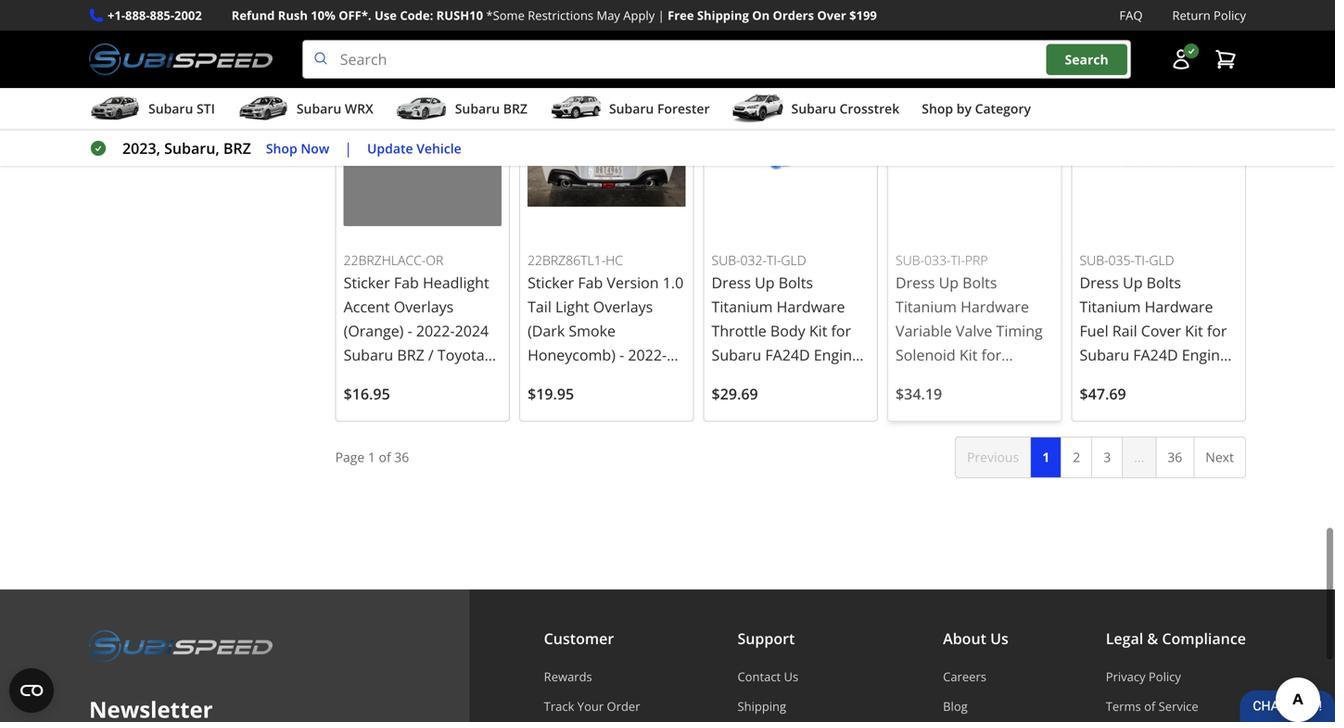 Task type: describe. For each thing, give the bounding box(es) containing it.
ellipses image
[[1122, 437, 1156, 478]]

order
[[607, 698, 640, 715]]

+1-
[[108, 7, 125, 24]]

- inside sub-033-ti-prp dress up bolts titanium hardware variable valve timing solenoid kit for subaru fa24d engine (purple) - 2022-2024 subaru brz / toyota gr86
[[953, 393, 958, 413]]

off*.
[[339, 7, 371, 24]]

/ inside sub-032-ti-gld dress up bolts titanium hardware throttle body kit for subaru fa24d engine (gold) - 2022-2024 subaru brz / toyota gr86
[[796, 393, 802, 413]]

/ inside sub-035-ti-gld dress up bolts titanium hardware fuel rail cover kit for subaru fa24d engine (gold) - 2022-2024 subaru brz / toyota gr86
[[1164, 393, 1170, 413]]

3
[[1103, 448, 1111, 466]]

fa24d inside sub-033-ti-prp dress up bolts titanium hardware variable valve timing solenoid kit for subaru fa24d engine (purple) - 2022-2024 subaru brz / toyota gr86
[[949, 369, 994, 389]]

overlays inside 22brz86tl1-hc sticker fab version 1.0 tail light overlays (dark smoke honeycomb) - 2022- 2024 subaru brz / toyota gr86
[[593, 297, 653, 317]]

sticker fab headlight accent overlays (orange) - 2022-2024 subaru brz / toyota gr86 image
[[344, 68, 502, 226]]

shop for shop by category
[[922, 100, 953, 117]]

engine inside sub-032-ti-gld dress up bolts titanium hardware throttle body kit for subaru fa24d engine (gold) - 2022-2024 subaru brz / toyota gr86
[[814, 345, 860, 365]]

return policy
[[1172, 7, 1246, 24]]

dress up bolts titanium hardware fuel rail cover kit for subaru fa24d engine (gold) - 2022-2024 subaru brz / toyota gr86 image
[[1080, 68, 1238, 226]]

36 inside 36 button
[[1167, 448, 1182, 466]]

a subaru forester thumbnail image image
[[550, 95, 602, 122]]

cover
[[1141, 321, 1181, 341]]

sub-035-ti-gld dress up bolts titanium hardware fuel rail cover kit for subaru fa24d engine (gold) - 2022-2024 subaru brz / toyota gr86
[[1080, 251, 1228, 437]]

a subaru sti thumbnail image image
[[89, 95, 141, 122]]

open widget image
[[9, 668, 54, 713]]

1.0
[[663, 273, 684, 293]]

throttle
[[712, 321, 767, 341]]

update vehicle button
[[367, 138, 461, 159]]

contact us link
[[738, 668, 846, 685]]

&
[[1147, 629, 1158, 648]]

prp
[[965, 251, 988, 269]]

button image
[[1170, 48, 1192, 71]]

$1,098.00
[[344, 13, 411, 33]]

ti- for rail
[[1135, 251, 1149, 269]]

dress for dress up bolts titanium hardware variable valve timing solenoid kit for subaru fa24d engine (purple) - 2022-2024 subaru brz / toyota gr86
[[896, 273, 935, 293]]

subaru,
[[164, 138, 219, 158]]

033-
[[924, 251, 951, 269]]

wrx
[[345, 100, 373, 117]]

about us
[[943, 629, 1008, 648]]

sticker fab version 1.0 tail light overlays (dark smoke honeycomb) - 2022-2024 subaru brz / toyota gr86 image
[[528, 68, 686, 226]]

(gold) inside sub-032-ti-gld dress up bolts titanium hardware throttle body kit for subaru fa24d engine (gold) - 2022-2024 subaru brz / toyota gr86
[[712, 369, 753, 389]]

subaru forester
[[609, 100, 710, 117]]

sti
[[197, 100, 215, 117]]

titanium for fuel
[[1080, 297, 1141, 317]]

kit inside sub-033-ti-prp dress up bolts titanium hardware variable valve timing solenoid kit for subaru fa24d engine (purple) - 2022-2024 subaru brz / toyota gr86
[[959, 345, 978, 365]]

sticker for tail
[[528, 273, 574, 293]]

shop now link
[[266, 138, 329, 159]]

careers link
[[943, 668, 1008, 685]]

contact us
[[738, 668, 798, 685]]

policy for return policy
[[1214, 7, 1246, 24]]

2024 inside sub-032-ti-gld dress up bolts titanium hardware throttle body kit for subaru fa24d engine (gold) - 2022-2024 subaru brz / toyota gr86
[[804, 369, 838, 389]]

/ inside 22brz86tl1-hc sticker fab version 1.0 tail light overlays (dark smoke honeycomb) - 2022- 2024 subaru brz / toyota gr86
[[650, 369, 655, 389]]

privacy policy link
[[1106, 668, 1246, 685]]

legal & compliance
[[1106, 629, 1246, 648]]

035-
[[1108, 251, 1135, 269]]

titanium for variable
[[896, 297, 957, 317]]

tail
[[528, 297, 552, 317]]

36 button
[[1155, 437, 1194, 478]]

for inside sub-035-ti-gld dress up bolts titanium hardware fuel rail cover kit for subaru fa24d engine (gold) - 2022-2024 subaru brz / toyota gr86
[[1207, 321, 1227, 341]]

2 button
[[1061, 437, 1092, 478]]

rush10
[[436, 7, 483, 24]]

terms of service link
[[1106, 698, 1246, 715]]

fuel
[[1080, 321, 1108, 341]]

2022- inside sub-033-ti-prp dress up bolts titanium hardware variable valve timing solenoid kit for subaru fa24d engine (purple) - 2022-2024 subaru brz / toyota gr86
[[962, 393, 1001, 413]]

$11.69
[[896, 13, 942, 33]]

$12.95
[[1080, 13, 1126, 33]]

free
[[668, 7, 694, 24]]

1 36 from the left
[[394, 448, 409, 466]]

use
[[375, 7, 397, 24]]

fab for headlight
[[394, 273, 419, 293]]

hc
[[606, 251, 623, 269]]

22brz86tl1-
[[528, 251, 606, 269]]

brz inside sub-032-ti-gld dress up bolts titanium hardware throttle body kit for subaru fa24d engine (gold) - 2022-2024 subaru brz / toyota gr86
[[765, 393, 792, 413]]

ti- for body
[[767, 251, 781, 269]]

dress for dress up bolts titanium hardware fuel rail cover kit for subaru fa24d engine (gold) - 2022-2024 subaru brz / toyota gr86
[[1080, 273, 1119, 293]]

for inside sub-033-ti-prp dress up bolts titanium hardware variable valve timing solenoid kit for subaru fa24d engine (purple) - 2022-2024 subaru brz / toyota gr86
[[981, 345, 1001, 365]]

about
[[943, 629, 986, 648]]

brz inside sub-033-ti-prp dress up bolts titanium hardware variable valve timing solenoid kit for subaru fa24d engine (purple) - 2022-2024 subaru brz / toyota gr86
[[949, 417, 976, 437]]

a subaru wrx thumbnail image image
[[237, 95, 289, 122]]

body
[[770, 321, 805, 341]]

brz right subaru,
[[223, 138, 251, 158]]

1 button
[[1030, 437, 1062, 478]]

terms
[[1106, 698, 1141, 715]]

- inside 22brzhlacc-or sticker fab headlight accent overlays (orange) - 2022-2024 subaru brz / toyota gr86
[[408, 321, 412, 341]]

us for contact us
[[784, 668, 798, 685]]

orders
[[773, 7, 814, 24]]

brz inside 22brz86tl1-hc sticker fab version 1.0 tail light overlays (dark smoke honeycomb) - 2022- 2024 subaru brz / toyota gr86
[[619, 369, 646, 389]]

shop now
[[266, 139, 329, 157]]

policy for privacy policy
[[1149, 668, 1181, 685]]

up for rail
[[1123, 273, 1143, 293]]

1 subispeed logo image from the top
[[89, 40, 272, 79]]

shop for shop now
[[266, 139, 297, 157]]

previous
[[967, 448, 1019, 466]]

a subaru brz thumbnail image image
[[396, 95, 448, 122]]

engine inside sub-035-ti-gld dress up bolts titanium hardware fuel rail cover kit for subaru fa24d engine (gold) - 2022-2024 subaru brz / toyota gr86
[[1182, 345, 1228, 365]]

rewards
[[544, 668, 592, 685]]

bolts for kit
[[779, 273, 813, 293]]

kit inside sub-032-ti-gld dress up bolts titanium hardware throttle body kit for subaru fa24d engine (gold) - 2022-2024 subaru brz / toyota gr86
[[809, 321, 827, 341]]

over
[[817, 7, 846, 24]]

hardware for timing
[[961, 297, 1029, 317]]

a subaru crosstrek thumbnail image image
[[732, 95, 784, 122]]

headlight
[[423, 273, 489, 293]]

2023, subaru, brz
[[122, 138, 251, 158]]

fab for version
[[578, 273, 603, 293]]

subaru inside dropdown button
[[297, 100, 341, 117]]

$29.69
[[712, 384, 758, 404]]

subaru inside dropdown button
[[148, 100, 193, 117]]

2
[[1073, 448, 1080, 466]]

version
[[607, 273, 659, 293]]

faq link
[[1119, 6, 1143, 25]]

gr86 inside sub-033-ti-prp dress up bolts titanium hardware variable valve timing solenoid kit for subaru fa24d engine (purple) - 2022-2024 subaru brz / toyota gr86
[[896, 442, 933, 461]]

- inside sub-035-ti-gld dress up bolts titanium hardware fuel rail cover kit for subaru fa24d engine (gold) - 2022-2024 subaru brz / toyota gr86
[[1125, 369, 1130, 389]]

restrictions
[[528, 7, 593, 24]]

blog
[[943, 698, 968, 715]]

dress for dress up bolts titanium hardware throttle body kit for subaru fa24d engine (gold) - 2022-2024 subaru brz / toyota gr86
[[712, 273, 751, 293]]

$1,098.00 link
[[335, 0, 510, 51]]

smoke
[[569, 321, 616, 341]]

2022- inside 22brzhlacc-or sticker fab headlight accent overlays (orange) - 2022-2024 subaru brz / toyota gr86
[[416, 321, 455, 341]]

0 vertical spatial of
[[379, 448, 391, 466]]

legal
[[1106, 629, 1143, 648]]

2 subispeed logo image from the top
[[89, 627, 272, 666]]

on
[[752, 7, 770, 24]]

2002
[[174, 7, 202, 24]]

2024 inside 22brzhlacc-or sticker fab headlight accent overlays (orange) - 2022-2024 subaru brz / toyota gr86
[[455, 321, 489, 341]]

overlays inside 22brzhlacc-or sticker fab headlight accent overlays (orange) - 2022-2024 subaru brz / toyota gr86
[[394, 297, 454, 317]]

$47.69
[[1080, 384, 1126, 404]]

subaru crosstrek button
[[732, 92, 900, 129]]

$34.19
[[896, 384, 942, 404]]

privacy policy
[[1106, 668, 1181, 685]]

10%
[[311, 7, 335, 24]]

...
[[1134, 448, 1144, 466]]

subaru inside 22brz86tl1-hc sticker fab version 1.0 tail light overlays (dark smoke honeycomb) - 2022- 2024 subaru brz / toyota gr86
[[565, 369, 615, 389]]

now
[[301, 139, 329, 157]]

update
[[367, 139, 413, 157]]

page 1 of 36
[[335, 448, 409, 466]]

(orange)
[[344, 321, 404, 341]]

2022- inside 22brz86tl1-hc sticker fab version 1.0 tail light overlays (dark smoke honeycomb) - 2022- 2024 subaru brz / toyota gr86
[[628, 345, 667, 365]]

hardware for kit
[[777, 297, 845, 317]]

toyota inside 22brz86tl1-hc sticker fab version 1.0 tail light overlays (dark smoke honeycomb) - 2022- 2024 subaru brz / toyota gr86
[[528, 393, 575, 413]]

gld for cover
[[1149, 251, 1174, 269]]

sub- for dress up bolts titanium hardware variable valve timing solenoid kit for subaru fa24d engine (purple) - 2022-2024 subaru brz / toyota gr86
[[896, 251, 924, 269]]

light
[[555, 297, 589, 317]]

$8.95 link
[[703, 0, 878, 51]]

track
[[544, 698, 574, 715]]



Task type: vqa. For each thing, say whether or not it's contained in the screenshot.


Task type: locate. For each thing, give the bounding box(es) containing it.
by
[[957, 100, 972, 117]]

0 horizontal spatial engine
[[814, 345, 860, 365]]

0 horizontal spatial overlays
[[394, 297, 454, 317]]

dress down 033-
[[896, 273, 935, 293]]

2024 down headlight on the left top of page
[[455, 321, 489, 341]]

- inside 22brz86tl1-hc sticker fab version 1.0 tail light overlays (dark smoke honeycomb) - 2022- 2024 subaru brz / toyota gr86
[[619, 345, 624, 365]]

careers
[[943, 668, 986, 685]]

for right body
[[831, 321, 851, 341]]

2 titanium from the left
[[896, 297, 957, 317]]

3 button
[[1091, 437, 1123, 478]]

|
[[658, 7, 665, 24], [344, 138, 352, 158]]

fab up light
[[578, 273, 603, 293]]

1 inside button
[[1042, 448, 1050, 466]]

1 horizontal spatial hardware
[[961, 297, 1029, 317]]

1 horizontal spatial gld
[[1149, 251, 1174, 269]]

gld
[[781, 251, 806, 269], [1149, 251, 1174, 269]]

1 vertical spatial us
[[784, 668, 798, 685]]

2 horizontal spatial titanium
[[1080, 297, 1141, 317]]

sub- up throttle
[[712, 251, 740, 269]]

up for body
[[755, 273, 775, 293]]

| left the free
[[658, 7, 665, 24]]

/ up 36 button at the right of the page
[[1164, 393, 1170, 413]]

brz inside dropdown button
[[503, 100, 527, 117]]

2 1 from the left
[[1042, 448, 1050, 466]]

$7.95
[[528, 13, 566, 33]]

fa24d down valve
[[949, 369, 994, 389]]

bolts
[[779, 273, 813, 293], [963, 273, 997, 293], [1147, 273, 1181, 293]]

0 horizontal spatial ti-
[[767, 251, 781, 269]]

2022- down version
[[628, 345, 667, 365]]

shop inside shop now link
[[266, 139, 297, 157]]

2024 down honeycomb)
[[528, 369, 562, 389]]

toyota left '$34.19'
[[806, 393, 853, 413]]

2024 inside 22brz86tl1-hc sticker fab version 1.0 tail light overlays (dark smoke honeycomb) - 2022- 2024 subaru brz / toyota gr86
[[528, 369, 562, 389]]

sub- inside sub-032-ti-gld dress up bolts titanium hardware throttle body kit for subaru fa24d engine (gold) - 2022-2024 subaru brz / toyota gr86
[[712, 251, 740, 269]]

0 horizontal spatial kit
[[809, 321, 827, 341]]

/ inside 22brzhlacc-or sticker fab headlight accent overlays (orange) - 2022-2024 subaru brz / toyota gr86
[[428, 345, 434, 365]]

engine
[[814, 345, 860, 365], [1182, 345, 1228, 365], [998, 369, 1044, 389]]

2 horizontal spatial ti-
[[1135, 251, 1149, 269]]

dress down 035-
[[1080, 273, 1119, 293]]

up down the 032-
[[755, 273, 775, 293]]

0 horizontal spatial 1
[[368, 448, 375, 466]]

kit inside sub-035-ti-gld dress up bolts titanium hardware fuel rail cover kit for subaru fa24d engine (gold) - 2022-2024 subaru brz / toyota gr86
[[1185, 321, 1203, 341]]

+1-888-885-2002
[[108, 7, 202, 24]]

gr86 inside sub-035-ti-gld dress up bolts titanium hardware fuel rail cover kit for subaru fa24d engine (gold) - 2022-2024 subaru brz / toyota gr86
[[1080, 417, 1117, 437]]

2022- down headlight on the left top of page
[[416, 321, 455, 341]]

for right cover
[[1207, 321, 1227, 341]]

privacy
[[1106, 668, 1146, 685]]

brz right $29.69
[[765, 393, 792, 413]]

support
[[738, 629, 795, 648]]

fa24d down body
[[765, 345, 810, 365]]

1 right "page"
[[368, 448, 375, 466]]

2022- down body
[[765, 369, 804, 389]]

fa24d inside sub-035-ti-gld dress up bolts titanium hardware fuel rail cover kit for subaru fa24d engine (gold) - 2022-2024 subaru brz / toyota gr86
[[1133, 345, 1178, 365]]

2 horizontal spatial up
[[1123, 273, 1143, 293]]

kit right cover
[[1185, 321, 1203, 341]]

subaru brz button
[[396, 92, 527, 129]]

1 horizontal spatial (gold)
[[1080, 369, 1121, 389]]

888-
[[125, 7, 150, 24]]

1 overlays from the left
[[394, 297, 454, 317]]

dress inside sub-032-ti-gld dress up bolts titanium hardware throttle body kit for subaru fa24d engine (gold) - 2022-2024 subaru brz / toyota gr86
[[712, 273, 751, 293]]

1 vertical spatial shop
[[266, 139, 297, 157]]

1 horizontal spatial overlays
[[593, 297, 653, 317]]

up down 035-
[[1123, 273, 1143, 293]]

36 right ...
[[1167, 448, 1182, 466]]

3 bolts from the left
[[1147, 273, 1181, 293]]

0 horizontal spatial 36
[[394, 448, 409, 466]]

for
[[831, 321, 851, 341], [1207, 321, 1227, 341], [981, 345, 1001, 365]]

ti- for valve
[[951, 251, 965, 269]]

0 horizontal spatial sub-
[[712, 251, 740, 269]]

overlays down headlight on the left top of page
[[394, 297, 454, 317]]

faq
[[1119, 7, 1143, 24]]

overlays
[[394, 297, 454, 317], [593, 297, 653, 317]]

contact
[[738, 668, 781, 685]]

1 horizontal spatial fab
[[578, 273, 603, 293]]

$199
[[849, 7, 877, 24]]

1 1 from the left
[[368, 448, 375, 466]]

2 up from the left
[[939, 273, 959, 293]]

/ inside sub-033-ti-prp dress up bolts titanium hardware variable valve timing solenoid kit for subaru fa24d engine (purple) - 2022-2024 subaru brz / toyota gr86
[[980, 417, 986, 437]]

gr86 inside 22brz86tl1-hc sticker fab version 1.0 tail light overlays (dark smoke honeycomb) - 2022- 2024 subaru brz / toyota gr86
[[578, 393, 615, 413]]

2 horizontal spatial fa24d
[[1133, 345, 1178, 365]]

refund rush 10% off*. use code: rush10 *some restrictions may apply | free shipping on orders over $199
[[232, 7, 877, 24]]

for down valve
[[981, 345, 1001, 365]]

track your order link
[[544, 698, 640, 715]]

1 vertical spatial |
[[344, 138, 352, 158]]

sub- up fuel
[[1080, 251, 1108, 269]]

subaru inside 22brzhlacc-or sticker fab headlight accent overlays (orange) - 2022-2024 subaru brz / toyota gr86
[[344, 345, 393, 365]]

0 vertical spatial us
[[990, 629, 1008, 648]]

*some
[[486, 7, 525, 24]]

1 horizontal spatial engine
[[998, 369, 1044, 389]]

dress down the 032-
[[712, 273, 751, 293]]

$11.69 link
[[887, 0, 1062, 51]]

2022-
[[416, 321, 455, 341], [628, 345, 667, 365], [765, 369, 804, 389], [1133, 369, 1172, 389], [962, 393, 1001, 413]]

fab inside 22brz86tl1-hc sticker fab version 1.0 tail light overlays (dark smoke honeycomb) - 2022- 2024 subaru brz / toyota gr86
[[578, 273, 603, 293]]

search
[[1065, 50, 1109, 68]]

22brzhlacc-or sticker fab headlight accent overlays (orange) - 2022-2024 subaru brz / toyota gr86
[[344, 251, 489, 389]]

1 horizontal spatial of
[[1144, 698, 1155, 715]]

3 titanium from the left
[[1080, 297, 1141, 317]]

shop
[[922, 100, 953, 117], [266, 139, 297, 157]]

2024 down body
[[804, 369, 838, 389]]

2 36 from the left
[[1167, 448, 1182, 466]]

sticker for overlays
[[344, 273, 390, 293]]

subaru sti button
[[89, 92, 215, 129]]

update vehicle
[[367, 139, 461, 157]]

(gold)
[[712, 369, 753, 389], [1080, 369, 1121, 389]]

1 dress from the left
[[712, 273, 751, 293]]

titanium up rail
[[1080, 297, 1141, 317]]

dress up bolts titanium hardware variable valve timing solenoid kit for subaru fa24d engine (purple) - 2022-2024 subaru brz / toyota gr86 image
[[896, 68, 1054, 226]]

3 up from the left
[[1123, 273, 1143, 293]]

dress inside sub-035-ti-gld dress up bolts titanium hardware fuel rail cover kit for subaru fa24d engine (gold) - 2022-2024 subaru brz / toyota gr86
[[1080, 273, 1119, 293]]

1 sticker from the left
[[344, 273, 390, 293]]

gr86 down $29.69
[[712, 417, 749, 437]]

titanium up variable
[[896, 297, 957, 317]]

2 dress from the left
[[896, 273, 935, 293]]

2 horizontal spatial dress
[[1080, 273, 1119, 293]]

0 horizontal spatial us
[[784, 668, 798, 685]]

1 gld from the left
[[781, 251, 806, 269]]

previous button
[[955, 437, 1031, 478]]

kit down valve
[[959, 345, 978, 365]]

us
[[990, 629, 1008, 648], [784, 668, 798, 685]]

overlays down version
[[593, 297, 653, 317]]

up down 033-
[[939, 273, 959, 293]]

brz inside 22brzhlacc-or sticker fab headlight accent overlays (orange) - 2022-2024 subaru brz / toyota gr86
[[397, 345, 424, 365]]

/ right $29.69
[[796, 393, 802, 413]]

0 horizontal spatial fa24d
[[765, 345, 810, 365]]

1 (gold) from the left
[[712, 369, 753, 389]]

1 vertical spatial shipping
[[738, 698, 786, 715]]

36
[[394, 448, 409, 466], [1167, 448, 1182, 466]]

hardware inside sub-032-ti-gld dress up bolts titanium hardware throttle body kit for subaru fa24d engine (gold) - 2022-2024 subaru brz / toyota gr86
[[777, 297, 845, 317]]

1 vertical spatial of
[[1144, 698, 1155, 715]]

brz right $47.69 at the right bottom
[[1133, 393, 1160, 413]]

sub-
[[712, 251, 740, 269], [896, 251, 924, 269], [1080, 251, 1108, 269]]

0 horizontal spatial sticker
[[344, 273, 390, 293]]

titanium inside sub-035-ti-gld dress up bolts titanium hardware fuel rail cover kit for subaru fa24d engine (gold) - 2022-2024 subaru brz / toyota gr86
[[1080, 297, 1141, 317]]

(purple)
[[896, 393, 950, 413]]

0 vertical spatial subispeed logo image
[[89, 40, 272, 79]]

2023,
[[122, 138, 160, 158]]

sticker up 'accent'
[[344, 273, 390, 293]]

up inside sub-035-ti-gld dress up bolts titanium hardware fuel rail cover kit for subaru fa24d engine (gold) - 2022-2024 subaru brz / toyota gr86
[[1123, 273, 1143, 293]]

hardware inside sub-033-ti-prp dress up bolts titanium hardware variable valve timing solenoid kit for subaru fa24d engine (purple) - 2022-2024 subaru brz / toyota gr86
[[961, 297, 1029, 317]]

sticker inside 22brz86tl1-hc sticker fab version 1.0 tail light overlays (dark smoke honeycomb) - 2022- 2024 subaru brz / toyota gr86
[[528, 273, 574, 293]]

0 horizontal spatial (gold)
[[712, 369, 753, 389]]

+1-888-885-2002 link
[[108, 6, 202, 25]]

1 bolts from the left
[[779, 273, 813, 293]]

2 horizontal spatial engine
[[1182, 345, 1228, 365]]

2 fab from the left
[[578, 273, 603, 293]]

0 horizontal spatial gld
[[781, 251, 806, 269]]

fab down 22brzhlacc-
[[394, 273, 419, 293]]

- right (orange)
[[408, 321, 412, 341]]

1 hardware from the left
[[777, 297, 845, 317]]

shipping link
[[738, 698, 846, 715]]

1 horizontal spatial dress
[[896, 273, 935, 293]]

2 horizontal spatial hardware
[[1145, 297, 1213, 317]]

brz left the a subaru forester thumbnail image
[[503, 100, 527, 117]]

885-
[[150, 7, 174, 24]]

bolts down prp
[[963, 273, 997, 293]]

2 hardware from the left
[[961, 297, 1029, 317]]

shop inside shop by category dropdown button
[[922, 100, 953, 117]]

titanium inside sub-033-ti-prp dress up bolts titanium hardware variable valve timing solenoid kit for subaru fa24d engine (purple) - 2022-2024 subaru brz / toyota gr86
[[896, 297, 957, 317]]

/ left $29.69
[[650, 369, 655, 389]]

brz down (orange)
[[397, 345, 424, 365]]

bolts inside sub-032-ti-gld dress up bolts titanium hardware throttle body kit for subaru fa24d engine (gold) - 2022-2024 subaru brz / toyota gr86
[[779, 273, 813, 293]]

22brz86tl1-hc sticker fab version 1.0 tail light overlays (dark smoke honeycomb) - 2022- 2024 subaru brz / toyota gr86
[[528, 251, 684, 413]]

| right "now"
[[344, 138, 352, 158]]

shop by category
[[922, 100, 1031, 117]]

2024
[[455, 321, 489, 341], [804, 369, 838, 389], [528, 369, 562, 389], [1172, 369, 1206, 389], [1001, 393, 1035, 413]]

2 ti- from the left
[[951, 251, 965, 269]]

0 vertical spatial |
[[658, 7, 665, 24]]

gr86 down (orange)
[[344, 369, 380, 389]]

titanium up throttle
[[712, 297, 773, 317]]

2024 down cover
[[1172, 369, 1206, 389]]

- down throttle
[[757, 369, 762, 389]]

1 horizontal spatial bolts
[[963, 273, 997, 293]]

1 left 2
[[1042, 448, 1050, 466]]

hardware for cover
[[1145, 297, 1213, 317]]

0 horizontal spatial for
[[831, 321, 851, 341]]

0 horizontal spatial policy
[[1149, 668, 1181, 685]]

2024 inside sub-033-ti-prp dress up bolts titanium hardware variable valve timing solenoid kit for subaru fa24d engine (purple) - 2022-2024 subaru brz / toyota gr86
[[1001, 393, 1035, 413]]

2 sticker from the left
[[528, 273, 574, 293]]

toyota inside sub-035-ti-gld dress up bolts titanium hardware fuel rail cover kit for subaru fa24d engine (gold) - 2022-2024 subaru brz / toyota gr86
[[1174, 393, 1221, 413]]

hardware up body
[[777, 297, 845, 317]]

/ up previous
[[980, 417, 986, 437]]

dress inside sub-033-ti-prp dress up bolts titanium hardware variable valve timing solenoid kit for subaru fa24d engine (purple) - 2022-2024 subaru brz / toyota gr86
[[896, 273, 935, 293]]

1 horizontal spatial fa24d
[[949, 369, 994, 389]]

sub- for dress up bolts titanium hardware fuel rail cover kit for subaru fa24d engine (gold) - 2022-2024 subaru brz / toyota gr86
[[1080, 251, 1108, 269]]

1 horizontal spatial policy
[[1214, 7, 1246, 24]]

1 horizontal spatial titanium
[[896, 297, 957, 317]]

/ down headlight on the left top of page
[[428, 345, 434, 365]]

1 fab from the left
[[394, 273, 419, 293]]

toyota inside 22brzhlacc-or sticker fab headlight accent overlays (orange) - 2022-2024 subaru brz / toyota gr86
[[438, 345, 485, 365]]

up inside sub-032-ti-gld dress up bolts titanium hardware throttle body kit for subaru fa24d engine (gold) - 2022-2024 subaru brz / toyota gr86
[[755, 273, 775, 293]]

0 horizontal spatial bolts
[[779, 273, 813, 293]]

0 vertical spatial shipping
[[697, 7, 749, 24]]

1 ti- from the left
[[767, 251, 781, 269]]

(gold) inside sub-035-ti-gld dress up bolts titanium hardware fuel rail cover kit for subaru fa24d engine (gold) - 2022-2024 subaru brz / toyota gr86
[[1080, 369, 1121, 389]]

- down rail
[[1125, 369, 1130, 389]]

$8.95
[[712, 13, 750, 33]]

1 horizontal spatial for
[[981, 345, 1001, 365]]

sticker up tail in the left top of the page
[[528, 273, 574, 293]]

kit right body
[[809, 321, 827, 341]]

/
[[428, 345, 434, 365], [650, 369, 655, 389], [796, 393, 802, 413], [1164, 393, 1170, 413], [980, 417, 986, 437]]

terms of service
[[1106, 698, 1198, 715]]

1 horizontal spatial 36
[[1167, 448, 1182, 466]]

2 horizontal spatial for
[[1207, 321, 1227, 341]]

3 ti- from the left
[[1135, 251, 1149, 269]]

- right honeycomb)
[[619, 345, 624, 365]]

1 vertical spatial subispeed logo image
[[89, 627, 272, 666]]

1 horizontal spatial 1
[[1042, 448, 1050, 466]]

shop left "now"
[[266, 139, 297, 157]]

return policy link
[[1172, 6, 1246, 25]]

032-
[[740, 251, 767, 269]]

0 horizontal spatial shop
[[266, 139, 297, 157]]

your
[[577, 698, 604, 715]]

ti- up rail
[[1135, 251, 1149, 269]]

1 horizontal spatial shop
[[922, 100, 953, 117]]

0 vertical spatial shop
[[922, 100, 953, 117]]

variable
[[896, 321, 952, 341]]

1 horizontal spatial kit
[[959, 345, 978, 365]]

1 sub- from the left
[[712, 251, 740, 269]]

36 right "page"
[[394, 448, 409, 466]]

2024 inside sub-035-ti-gld dress up bolts titanium hardware fuel rail cover kit for subaru fa24d engine (gold) - 2022-2024 subaru brz / toyota gr86
[[1172, 369, 1206, 389]]

policy up terms of service link
[[1149, 668, 1181, 685]]

fa24d
[[765, 345, 810, 365], [1133, 345, 1178, 365], [949, 369, 994, 389]]

shop by category button
[[922, 92, 1031, 129]]

1 horizontal spatial ti-
[[951, 251, 965, 269]]

gr86 inside sub-032-ti-gld dress up bolts titanium hardware throttle body kit for subaru fa24d engine (gold) - 2022-2024 subaru brz / toyota gr86
[[712, 417, 749, 437]]

- right (purple) on the right bottom of the page
[[953, 393, 958, 413]]

ti- inside sub-033-ti-prp dress up bolts titanium hardware variable valve timing solenoid kit for subaru fa24d engine (purple) - 2022-2024 subaru brz / toyota gr86
[[951, 251, 965, 269]]

gld right the 032-
[[781, 251, 806, 269]]

shipping
[[697, 7, 749, 24], [738, 698, 786, 715]]

hardware up valve
[[961, 297, 1029, 317]]

titanium for throttle
[[712, 297, 773, 317]]

gr86 up 3
[[1080, 417, 1117, 437]]

up
[[755, 273, 775, 293], [939, 273, 959, 293], [1123, 273, 1143, 293]]

2024 up previous
[[1001, 393, 1035, 413]]

or
[[426, 251, 443, 269]]

0 horizontal spatial dress
[[712, 273, 751, 293]]

next button
[[1193, 437, 1246, 478]]

up for valve
[[939, 273, 959, 293]]

subaru
[[148, 100, 193, 117], [297, 100, 341, 117], [455, 100, 500, 117], [609, 100, 654, 117], [791, 100, 836, 117], [344, 345, 393, 365], [712, 345, 761, 365], [1080, 345, 1129, 365], [565, 369, 615, 389], [896, 369, 945, 389], [712, 393, 761, 413], [1080, 393, 1129, 413], [896, 417, 945, 437]]

- inside sub-032-ti-gld dress up bolts titanium hardware throttle body kit for subaru fa24d engine (gold) - 2022-2024 subaru brz / toyota gr86
[[757, 369, 762, 389]]

2022- up previous
[[962, 393, 1001, 413]]

hardware up cover
[[1145, 297, 1213, 317]]

return
[[1172, 7, 1211, 24]]

engine inside sub-033-ti-prp dress up bolts titanium hardware variable valve timing solenoid kit for subaru fa24d engine (purple) - 2022-2024 subaru brz / toyota gr86
[[998, 369, 1044, 389]]

shipping down contact in the bottom of the page
[[738, 698, 786, 715]]

brz inside sub-035-ti-gld dress up bolts titanium hardware fuel rail cover kit for subaru fa24d engine (gold) - 2022-2024 subaru brz / toyota gr86
[[1133, 393, 1160, 413]]

2 sub- from the left
[[896, 251, 924, 269]]

1 horizontal spatial sub-
[[896, 251, 924, 269]]

toyota down headlight on the left top of page
[[438, 345, 485, 365]]

0 horizontal spatial |
[[344, 138, 352, 158]]

3 hardware from the left
[[1145, 297, 1213, 317]]

1 horizontal spatial sticker
[[528, 273, 574, 293]]

brz up previous
[[949, 417, 976, 437]]

subaru sti
[[148, 100, 215, 117]]

subaru crosstrek
[[791, 100, 900, 117]]

ti- up valve
[[951, 251, 965, 269]]

0 horizontal spatial titanium
[[712, 297, 773, 317]]

search input field
[[302, 40, 1131, 79]]

bolts up cover
[[1147, 273, 1181, 293]]

0 horizontal spatial hardware
[[777, 297, 845, 317]]

titanium inside sub-032-ti-gld dress up bolts titanium hardware throttle body kit for subaru fa24d engine (gold) - 2022-2024 subaru brz / toyota gr86
[[712, 297, 773, 317]]

$12.95 link
[[1071, 0, 1246, 51]]

of right "page"
[[379, 448, 391, 466]]

brz right $19.95
[[619, 369, 646, 389]]

gr86 inside 22brzhlacc-or sticker fab headlight accent overlays (orange) - 2022-2024 subaru brz / toyota gr86
[[344, 369, 380, 389]]

2 bolts from the left
[[963, 273, 997, 293]]

of right terms
[[1144, 698, 1155, 715]]

sub- inside sub-033-ti-prp dress up bolts titanium hardware variable valve timing solenoid kit for subaru fa24d engine (purple) - 2022-2024 subaru brz / toyota gr86
[[896, 251, 924, 269]]

crosstrek
[[840, 100, 900, 117]]

bolts inside sub-035-ti-gld dress up bolts titanium hardware fuel rail cover kit for subaru fa24d engine (gold) - 2022-2024 subaru brz / toyota gr86
[[1147, 273, 1181, 293]]

bolts inside sub-033-ti-prp dress up bolts titanium hardware variable valve timing solenoid kit for subaru fa24d engine (purple) - 2022-2024 subaru brz / toyota gr86
[[963, 273, 997, 293]]

sticker
[[344, 273, 390, 293], [528, 273, 574, 293]]

bolts for cover
[[1147, 273, 1181, 293]]

3 sub- from the left
[[1080, 251, 1108, 269]]

ti- inside sub-032-ti-gld dress up bolts titanium hardware throttle body kit for subaru fa24d engine (gold) - 2022-2024 subaru brz / toyota gr86
[[767, 251, 781, 269]]

shipping left on
[[697, 7, 749, 24]]

2 gld from the left
[[1149, 251, 1174, 269]]

subaru brz
[[455, 100, 527, 117]]

toyota up previous
[[990, 417, 1037, 437]]

toyota
[[438, 345, 485, 365], [806, 393, 853, 413], [528, 393, 575, 413], [1174, 393, 1221, 413], [990, 417, 1037, 437]]

2 horizontal spatial bolts
[[1147, 273, 1181, 293]]

1 horizontal spatial up
[[939, 273, 959, 293]]

ti- inside sub-035-ti-gld dress up bolts titanium hardware fuel rail cover kit for subaru fa24d engine (gold) - 2022-2024 subaru brz / toyota gr86
[[1135, 251, 1149, 269]]

1 titanium from the left
[[712, 297, 773, 317]]

sub- left prp
[[896, 251, 924, 269]]

rewards link
[[544, 668, 640, 685]]

policy right "return"
[[1214, 7, 1246, 24]]

gld for kit
[[781, 251, 806, 269]]

sub- inside sub-035-ti-gld dress up bolts titanium hardware fuel rail cover kit for subaru fa24d engine (gold) - 2022-2024 subaru brz / toyota gr86
[[1080, 251, 1108, 269]]

2022- down cover
[[1133, 369, 1172, 389]]

toyota inside sub-033-ti-prp dress up bolts titanium hardware variable valve timing solenoid kit for subaru fa24d engine (purple) - 2022-2024 subaru brz / toyota gr86
[[990, 417, 1037, 437]]

(gold) down throttle
[[712, 369, 753, 389]]

1 up from the left
[[755, 273, 775, 293]]

gr86 right $19.95
[[578, 393, 615, 413]]

2022- inside sub-035-ti-gld dress up bolts titanium hardware fuel rail cover kit for subaru fa24d engine (gold) - 2022-2024 subaru brz / toyota gr86
[[1133, 369, 1172, 389]]

gld right 035-
[[1149, 251, 1174, 269]]

bolts for timing
[[963, 273, 997, 293]]

gld inside sub-032-ti-gld dress up bolts titanium hardware throttle body kit for subaru fa24d engine (gold) - 2022-2024 subaru brz / toyota gr86
[[781, 251, 806, 269]]

1 horizontal spatial us
[[990, 629, 1008, 648]]

toyota up 'next'
[[1174, 393, 1221, 413]]

2 horizontal spatial kit
[[1185, 321, 1203, 341]]

toyota down honeycomb)
[[528, 393, 575, 413]]

subispeed logo image
[[89, 40, 272, 79], [89, 627, 272, 666]]

0 vertical spatial policy
[[1214, 7, 1246, 24]]

track your order
[[544, 698, 640, 715]]

fa24d inside sub-032-ti-gld dress up bolts titanium hardware throttle body kit for subaru fa24d engine (gold) - 2022-2024 subaru brz / toyota gr86
[[765, 345, 810, 365]]

may
[[597, 7, 620, 24]]

$19.95
[[528, 384, 574, 404]]

fab inside 22brzhlacc-or sticker fab headlight accent overlays (orange) - 2022-2024 subaru brz / toyota gr86
[[394, 273, 419, 293]]

apply
[[623, 7, 655, 24]]

hardware
[[777, 297, 845, 317], [961, 297, 1029, 317], [1145, 297, 1213, 317]]

bolts up body
[[779, 273, 813, 293]]

for inside sub-032-ti-gld dress up bolts titanium hardware throttle body kit for subaru fa24d engine (gold) - 2022-2024 subaru brz / toyota gr86
[[831, 321, 851, 341]]

sticker inside 22brzhlacc-or sticker fab headlight accent overlays (orange) - 2022-2024 subaru brz / toyota gr86
[[344, 273, 390, 293]]

us for about us
[[990, 629, 1008, 648]]

us up the "shipping" link
[[784, 668, 798, 685]]

2 (gold) from the left
[[1080, 369, 1121, 389]]

up inside sub-033-ti-prp dress up bolts titanium hardware variable valve timing solenoid kit for subaru fa24d engine (purple) - 2022-2024 subaru brz / toyota gr86
[[939, 273, 959, 293]]

us right about
[[990, 629, 1008, 648]]

0 horizontal spatial up
[[755, 273, 775, 293]]

hardware inside sub-035-ti-gld dress up bolts titanium hardware fuel rail cover kit for subaru fa24d engine (gold) - 2022-2024 subaru brz / toyota gr86
[[1145, 297, 1213, 317]]

dress up bolts titanium hardware throttle body kit for subaru fa24d engine (gold) - 2022-2024 subaru brz / toyota gr86 image
[[712, 68, 870, 226]]

shop left by at the top of the page
[[922, 100, 953, 117]]

fa24d down cover
[[1133, 345, 1178, 365]]

next
[[1206, 448, 1234, 466]]

2022- inside sub-032-ti-gld dress up bolts titanium hardware throttle body kit for subaru fa24d engine (gold) - 2022-2024 subaru brz / toyota gr86
[[765, 369, 804, 389]]

3 dress from the left
[[1080, 273, 1119, 293]]

sub- for dress up bolts titanium hardware throttle body kit for subaru fa24d engine (gold) - 2022-2024 subaru brz / toyota gr86
[[712, 251, 740, 269]]

code:
[[400, 7, 433, 24]]

ti- up body
[[767, 251, 781, 269]]

0 horizontal spatial of
[[379, 448, 391, 466]]

0 horizontal spatial fab
[[394, 273, 419, 293]]

subaru wrx button
[[237, 92, 373, 129]]

gld inside sub-035-ti-gld dress up bolts titanium hardware fuel rail cover kit for subaru fa24d engine (gold) - 2022-2024 subaru brz / toyota gr86
[[1149, 251, 1174, 269]]

toyota inside sub-032-ti-gld dress up bolts titanium hardware throttle body kit for subaru fa24d engine (gold) - 2022-2024 subaru brz / toyota gr86
[[806, 393, 853, 413]]

customer
[[544, 629, 614, 648]]

(gold) down fuel
[[1080, 369, 1121, 389]]

2 horizontal spatial sub-
[[1080, 251, 1108, 269]]

1 horizontal spatial |
[[658, 7, 665, 24]]

2 overlays from the left
[[593, 297, 653, 317]]

gr86 down (purple) on the right bottom of the page
[[896, 442, 933, 461]]

1 vertical spatial policy
[[1149, 668, 1181, 685]]



